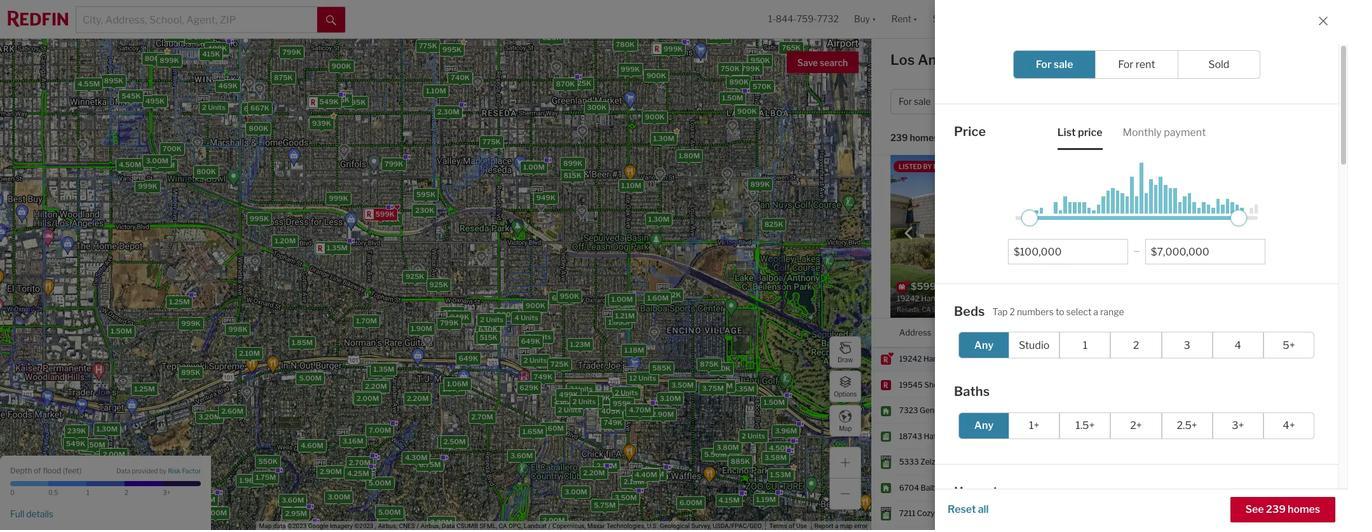 Task type: vqa. For each thing, say whether or not it's contained in the screenshot.


Task type: locate. For each thing, give the bounding box(es) containing it.
1.00m up 1.21m
[[611, 295, 633, 304]]

3.80m
[[716, 442, 739, 451]]

3 units
[[527, 332, 551, 341]]

1 horizontal spatial 649k
[[521, 336, 540, 345]]

895k up 3.20m
[[181, 368, 200, 377]]

airbus, right cnes
[[421, 523, 440, 530]]

1.19m
[[756, 495, 776, 504]]

5 down on redfin button
[[1266, 354, 1271, 364]]

1 vertical spatial balboa
[[921, 483, 945, 493]]

2 res from the top
[[977, 380, 992, 390]]

map inside button
[[839, 424, 852, 432]]

by left risk
[[159, 467, 167, 475]]

0 horizontal spatial 3.60m
[[281, 495, 304, 504]]

1 reseda from the top
[[998, 354, 1025, 364]]

balboa right 6704
[[921, 483, 945, 493]]

19242
[[899, 354, 922, 364]]

of left flood
[[34, 466, 41, 475]]

for sale inside option
[[1036, 58, 1073, 71]]

previous button image
[[903, 227, 915, 239]]

balboa for lake
[[996, 406, 1021, 415]]

1 horizontal spatial balboa
[[996, 406, 1021, 415]]

899k up 815k
[[563, 159, 582, 168]]

950k up 1.23m
[[560, 292, 579, 301]]

- right enc
[[995, 457, 998, 467]]

0.5
[[48, 489, 58, 496]]

survey,
[[691, 523, 711, 530]]

785k
[[443, 308, 462, 317]]

749k up 629k
[[533, 372, 552, 381]]

2 any from the top
[[974, 420, 994, 432]]

1 vertical spatial 2.90m
[[319, 467, 342, 476]]

800k
[[144, 53, 164, 62], [249, 124, 268, 133], [196, 167, 216, 176], [711, 364, 730, 373]]

for inside button
[[899, 96, 912, 107]]

0 horizontal spatial home type
[[954, 484, 1020, 499]]

1 vertical spatial favorite this home image
[[1319, 505, 1334, 520]]

19545
[[899, 380, 923, 390]]

price up 'studio'
[[1035, 327, 1055, 337]]

by inside listed by arto poladian
[[1172, 165, 1181, 175]]

885k
[[731, 457, 750, 466]]

1 right 0.5
[[86, 489, 89, 496]]

res - reseda
[[977, 354, 1025, 364], [977, 380, 1025, 390]]

option group containing for sale
[[1013, 50, 1261, 79]]

1.70m down factor
[[194, 495, 215, 504]]

1 horizontal spatial 1.00m
[[611, 295, 633, 304]]

2 units up 415k
[[187, 32, 211, 41]]

4+
[[1283, 420, 1295, 432]]

home type
[[1055, 96, 1101, 107], [954, 484, 1020, 499]]

res right #3
[[977, 354, 992, 364]]

None checkbox
[[959, 512, 1044, 530], [1049, 512, 1134, 530], [1139, 512, 1224, 530], [1230, 512, 1315, 530], [959, 512, 1044, 530], [1049, 512, 1134, 530], [1139, 512, 1224, 530], [1230, 512, 1315, 530]]

939k
[[312, 118, 331, 127]]

$479
[[1226, 509, 1246, 518]]

balboa
[[996, 406, 1021, 415], [921, 483, 945, 493]]

beds up monthly
[[1139, 96, 1160, 107]]

0 vertical spatial homes
[[910, 132, 938, 143]]

- right vn
[[990, 483, 993, 493]]

1 vertical spatial reseda
[[998, 380, 1025, 390]]

0 vertical spatial 300k
[[587, 102, 606, 111]]

type up price on the top right
[[1082, 96, 1101, 107]]

1 vertical spatial st
[[957, 432, 964, 441]]

1 vertical spatial 775k
[[482, 137, 500, 146]]

home up reset all
[[954, 484, 990, 499]]

815k
[[563, 171, 581, 180]]

2.30m left the csumb
[[430, 518, 452, 526]]

749k up 405k
[[608, 397, 627, 406]]

4 checkbox
[[1213, 332, 1264, 359]]

st left #7
[[957, 432, 964, 441]]

160k
[[64, 436, 82, 445]]

4.50m up 3.58m on the bottom of page
[[769, 443, 791, 452]]

1 vertical spatial on
[[1266, 327, 1277, 337]]

©2023 left ,
[[354, 523, 374, 530]]

usda/fpac/geo
[[713, 523, 762, 530]]

899k
[[159, 56, 179, 65], [563, 159, 582, 168], [750, 179, 770, 188], [591, 393, 610, 402]]

4.55m
[[77, 79, 100, 88]]

2 hrs
[[1266, 432, 1284, 441]]

of
[[34, 466, 41, 475], [789, 523, 795, 530]]

any for studio
[[974, 339, 994, 351]]

19545 sherman way #31 link
[[899, 380, 989, 391]]

for up 239 homes
[[899, 96, 912, 107]]

999k
[[663, 44, 683, 53], [620, 64, 640, 73], [138, 182, 157, 190], [329, 194, 348, 202], [181, 319, 200, 328]]

1 horizontal spatial home
[[1055, 96, 1081, 107]]

230k
[[415, 206, 434, 215]]

4 inside checkbox
[[1235, 339, 1241, 351]]

homes down favorite this home image
[[1288, 503, 1320, 516]]

4 units
[[514, 313, 538, 322]]

1 vertical spatial 2.70m
[[348, 458, 370, 467]]

0 horizontal spatial 1.53m
[[167, 30, 188, 39]]

0 horizontal spatial data
[[116, 467, 131, 475]]

2 horizontal spatial 649k
[[552, 293, 571, 302]]

/ right landsat
[[548, 523, 551, 530]]

ave for genesta
[[951, 406, 965, 415]]

ave right genesta at the bottom
[[951, 406, 965, 415]]

0 horizontal spatial 1.35m
[[326, 243, 347, 252]]

2+ radio
[[1111, 412, 1162, 439]]

2 vertical spatial 649k
[[459, 353, 478, 362]]

1 ©2023 from the left
[[287, 523, 307, 530]]

a left the range
[[1094, 306, 1098, 317]]

/ right cnes
[[417, 523, 419, 530]]

6.35m
[[732, 384, 754, 393]]

0 vertical spatial 3.60m
[[510, 451, 533, 460]]

1 horizontal spatial beds
[[1110, 327, 1130, 337]]

a left the "map"
[[835, 523, 839, 530]]

redfin down ft. on the top
[[1132, 219, 1155, 228]]

595k
[[346, 97, 365, 106], [416, 189, 435, 198]]

$472 down poladian
[[1184, 202, 1204, 211]]

0 horizontal spatial for sale
[[899, 96, 931, 107]]

- for 19242 hamlin st #3
[[994, 354, 997, 364]]

899k up 405k
[[591, 393, 610, 402]]

1 vertical spatial redfin
[[1279, 327, 1304, 337]]

address
[[899, 327, 932, 337]]

239k
[[67, 426, 86, 435]]

1.35m up 7.00m
[[373, 364, 394, 373]]

map
[[839, 424, 852, 432], [259, 523, 272, 530]]

2 units left "849k"
[[554, 396, 577, 405]]

for
[[1052, 51, 1071, 68]]

1-
[[768, 14, 776, 24]]

1 vertical spatial a
[[835, 523, 839, 530]]

1.70m left 1.90m
[[356, 316, 377, 325]]

tap 2 numbers to select a range
[[993, 306, 1124, 317]]

sale left sale
[[1054, 58, 1073, 71]]

875k right 469k at the top left of the page
[[274, 72, 292, 81]]

balboa right lake
[[996, 406, 1021, 415]]

size
[[1249, 219, 1264, 228]]

2.50m up 6.75m
[[440, 437, 463, 446]]

0 vertical spatial 1.25m
[[169, 297, 189, 306]]

beds for beds / baths
[[1139, 96, 1160, 107]]

type inside button
[[1082, 96, 1101, 107]]

1 vertical spatial res
[[977, 380, 992, 390]]

1 vertical spatial 749k
[[608, 397, 627, 406]]

beds left tap
[[954, 304, 985, 319]]

rent
[[1136, 58, 1155, 71]]

1 horizontal spatial data
[[442, 523, 455, 530]]

price down $100k-
[[954, 124, 986, 139]]

2.50m down 1.37m
[[443, 437, 465, 446]]

1 vertical spatial 3.50m
[[614, 493, 637, 502]]

1.35m up 1.21m
[[608, 296, 629, 305]]

map button
[[830, 405, 861, 437]]

2 horizontal spatial /
[[1162, 96, 1165, 107]]

beds down the range
[[1110, 327, 1130, 337]]

3+ inside option
[[1232, 420, 1244, 432]]

1 horizontal spatial 5
[[1266, 354, 1271, 364]]

arto poladian image
[[1112, 166, 1147, 201]]

res - reseda up the lake balboa
[[977, 380, 1025, 390]]

any down lake
[[974, 420, 994, 432]]

data
[[116, 467, 131, 475], [442, 523, 455, 530]]

5.50m left 885k
[[704, 450, 726, 459]]

1 vertical spatial on redfin
[[1266, 327, 1304, 337]]

1 res from the top
[[977, 354, 992, 364]]

0 horizontal spatial 775k
[[419, 41, 437, 50]]

Enter max text field
[[1151, 246, 1260, 258]]

$/sq.ft. button
[[1226, 318, 1256, 347]]

0 horizontal spatial 925k
[[405, 272, 424, 281]]

for sale left sale
[[1036, 58, 1073, 71]]

lake
[[977, 406, 994, 415]]

option group
[[1013, 50, 1261, 79], [959, 332, 1315, 359], [959, 412, 1315, 439], [959, 512, 1315, 530]]

2 vertical spatial baths
[[954, 384, 990, 399]]

1 horizontal spatial 925k
[[429, 280, 448, 289]]

5.50m down 959k
[[626, 409, 648, 418]]

type up win - winnetka
[[993, 484, 1020, 499]]

925k up 785k
[[429, 280, 448, 289]]

1 res - reseda from the top
[[977, 354, 1025, 364]]

ave inside 'link'
[[947, 483, 961, 493]]

-
[[994, 354, 997, 364], [994, 380, 997, 390], [995, 457, 998, 467], [990, 483, 993, 493], [995, 509, 998, 518]]

0 horizontal spatial 1.85m
[[291, 338, 312, 347]]

reseda for #3
[[998, 354, 1025, 364]]

2 horizontal spatial for
[[1118, 58, 1134, 71]]

st inside 19242 hamlin st #3 link
[[950, 354, 958, 364]]

1 horizontal spatial for sale
[[1036, 58, 1073, 71]]

vn - van nuys
[[977, 483, 1028, 493]]

hoa
[[1120, 236, 1137, 245]]

4+ radio
[[1264, 412, 1315, 439]]

4.15m
[[712, 381, 733, 390], [718, 496, 739, 505]]

0 horizontal spatial 949k
[[450, 312, 469, 321]]

status
[[1235, 236, 1258, 245]]

0 horizontal spatial balboa
[[921, 483, 945, 493]]

1 down "select"
[[1083, 339, 1088, 351]]

2 units
[[187, 32, 211, 41], [202, 102, 225, 111], [480, 315, 503, 324], [523, 355, 547, 364], [569, 384, 593, 393], [614, 388, 638, 397], [554, 396, 577, 405], [572, 397, 596, 406], [558, 405, 581, 414], [741, 431, 765, 440]]

st left #3
[[950, 354, 958, 364]]

$421
[[1226, 457, 1244, 467]]

1 any from the top
[[974, 339, 994, 351]]

1.06m
[[447, 379, 468, 388]]

1.35m right 1.20m
[[326, 243, 347, 252]]

1 vertical spatial homes
[[1288, 503, 1320, 516]]

reset all
[[948, 503, 989, 516]]

- down the location "button"
[[994, 354, 997, 364]]

for left rent
[[1118, 58, 1134, 71]]

0 horizontal spatial 4
[[514, 313, 519, 322]]

5 days down 5+
[[1266, 354, 1289, 364]]

listed
[[899, 163, 922, 170]]

1 horizontal spatial a
[[1094, 306, 1098, 317]]

minimum price slider
[[1022, 209, 1038, 226]]

details
[[26, 508, 53, 519]]

0 horizontal spatial type
[[993, 484, 1020, 499]]

0 vertical spatial map
[[839, 424, 852, 432]]

895k up 545k
[[104, 76, 123, 85]]

300k right 499k
[[580, 397, 600, 406]]

1 horizontal spatial 239
[[1266, 503, 1286, 516]]

/
[[1162, 96, 1165, 107], [417, 523, 419, 530], [548, 523, 551, 530]]

1.75m
[[255, 473, 276, 482]]

of for terms
[[789, 523, 795, 530]]

1 horizontal spatial 3+
[[1232, 420, 1244, 432]]

1 favorite this home image from the top
[[1319, 453, 1334, 469]]

- right #31
[[994, 380, 997, 390]]

by up arto poladian link
[[1172, 165, 1181, 175]]

2 units left "375k"
[[572, 397, 596, 406]]

1.5+
[[1076, 420, 1095, 432]]

239 right see
[[1266, 503, 1286, 516]]

900k
[[331, 61, 351, 70], [646, 71, 666, 80], [737, 107, 757, 116], [645, 112, 664, 121], [525, 301, 545, 310]]

1.00m
[[523, 163, 544, 171], [611, 295, 633, 304]]

899k left 415k
[[159, 56, 179, 65]]

1 horizontal spatial 895k
[[181, 368, 200, 377]]

map for map
[[839, 424, 852, 432]]

3 inside map region
[[527, 332, 532, 341]]

649k
[[552, 293, 571, 302], [521, 336, 540, 345], [459, 353, 478, 362]]

925k up 1.90m
[[405, 272, 424, 281]]

1 horizontal spatial 2.70m
[[471, 412, 493, 421]]

sherman
[[924, 380, 957, 390]]

3+ down risk
[[163, 489, 170, 496]]

on inside button
[[1266, 327, 1277, 337]]

725k
[[550, 360, 569, 369]]

$/sq. ft.
[[1120, 202, 1149, 211]]

ca left homes
[[979, 51, 999, 68]]

1+ radio
[[1009, 412, 1060, 439]]

1.5
[[1142, 354, 1152, 364]]

0 vertical spatial reseda
[[998, 354, 1025, 364]]

0 vertical spatial 2.70m
[[471, 412, 493, 421]]

- for 19545 sherman way #31
[[994, 380, 997, 390]]

- right win
[[995, 509, 998, 518]]

reseda up the lake balboa
[[998, 380, 1025, 390]]

2.90m left 4.25m
[[319, 467, 342, 476]]

1 vertical spatial 1.85m
[[291, 338, 312, 347]]

415k
[[202, 49, 220, 58]]

1.70m
[[356, 316, 377, 325], [194, 495, 215, 504]]

price button
[[1035, 318, 1055, 347]]

units up 3.58m on the bottom of page
[[747, 431, 765, 440]]

2 inside 2 checkbox
[[1133, 339, 1139, 351]]

4 inside map region
[[514, 313, 519, 322]]

reseda down 'studio'
[[998, 354, 1025, 364]]

0 horizontal spatial 1
[[86, 489, 89, 496]]

1 horizontal spatial 4
[[1235, 339, 1241, 351]]

800k down 667k
[[249, 124, 268, 133]]

870k
[[556, 79, 575, 88]]

for inside option
[[1036, 58, 1052, 71]]

st for hamlin
[[950, 354, 958, 364]]

st for hatteras
[[957, 432, 964, 441]]

1 right •
[[1289, 96, 1294, 107]]

0 vertical spatial 549k
[[319, 97, 338, 106]]

0 horizontal spatial a
[[835, 523, 839, 530]]

favorite this home image up favorite this home image
[[1319, 453, 1334, 469]]

res for #31
[[977, 380, 992, 390]]

0 vertical spatial days
[[1187, 219, 1204, 228]]

hrs for 2 hrs
[[1272, 432, 1284, 441]]

beds for beds button
[[1110, 327, 1130, 337]]

google image
[[3, 514, 45, 530]]

0 horizontal spatial redfin
[[1132, 219, 1155, 228]]

6.75m
[[419, 460, 441, 469]]

redfin up 5+
[[1279, 327, 1304, 337]]

payment
[[1164, 126, 1206, 138]]

recommended button
[[975, 132, 1051, 144]]

st
[[950, 354, 958, 364], [957, 432, 964, 441]]

1 vertical spatial for sale
[[899, 96, 931, 107]]

1 horizontal spatial 1.85m
[[608, 317, 629, 326]]

2.95m
[[285, 509, 307, 518]]

vn
[[977, 483, 988, 493]]

los angeles, ca homes for sale
[[891, 51, 1103, 68]]

3 checkbox
[[1162, 332, 1213, 359]]

0 vertical spatial data
[[116, 467, 131, 475]]

1 horizontal spatial ©2023
[[354, 523, 374, 530]]

favorite this home image down favorite this home image
[[1319, 505, 1334, 520]]

2 vertical spatial beds
[[1110, 327, 1130, 337]]

units down 469k at the top left of the page
[[208, 102, 225, 111]]

remove $100k-$7m image
[[1025, 98, 1033, 106]]

2 res - reseda from the top
[[977, 380, 1025, 390]]

on right "$/sq.ft."
[[1266, 327, 1277, 337]]

239
[[891, 132, 908, 143], [1266, 503, 1286, 516]]

ave inside 'link'
[[954, 509, 967, 518]]

950k up 570k
[[750, 55, 770, 64]]

a
[[1094, 306, 1098, 317], [835, 523, 839, 530]]

for
[[1036, 58, 1052, 71], [1118, 58, 1134, 71], [899, 96, 912, 107]]

photo of 19242 hamlin st #3, reseda, ca 91335 image
[[891, 155, 1110, 318]]

Sold checkbox
[[1178, 50, 1261, 79]]

insights
[[1226, 55, 1265, 67]]

2.70m
[[471, 412, 493, 421], [348, 458, 370, 467]]

sale up 239 homes
[[914, 96, 931, 107]]

300k down 625k
[[587, 102, 606, 111]]

6.00m
[[679, 498, 702, 507]]

0 vertical spatial baths
[[1167, 96, 1191, 107]]

0 horizontal spatial baths
[[954, 384, 990, 399]]

1.60m
[[647, 294, 668, 303], [542, 424, 564, 433]]

favorite this home image
[[1319, 453, 1334, 469], [1319, 505, 1334, 520]]

1.10m
[[426, 86, 446, 95], [621, 181, 641, 189]]

0 horizontal spatial of
[[34, 466, 41, 475]]

1 airbus, from the left
[[378, 523, 397, 530]]

on up hoa
[[1120, 219, 1130, 228]]

hrs for 3 hrs
[[1273, 457, 1284, 467]]

2 horizontal spatial baths
[[1167, 96, 1191, 107]]

1-844-759-7732 link
[[768, 14, 839, 24]]

7323
[[899, 406, 918, 415]]

0 vertical spatial favorite this home image
[[1319, 453, 1334, 469]]

#3
[[959, 354, 969, 364]]

0 horizontal spatial 895k
[[104, 76, 123, 85]]

2 airbus, from the left
[[421, 523, 440, 530]]

1.65m
[[522, 427, 543, 436]]

0 vertical spatial 3.50m
[[671, 381, 693, 389]]

3.60m up '2.95m'
[[281, 495, 304, 504]]

649k down 738k
[[459, 353, 478, 362]]

0 vertical spatial by
[[1172, 165, 1181, 175]]

1 vertical spatial 949k
[[450, 312, 469, 321]]

Enter min text field
[[1014, 246, 1123, 258]]

hrs right 6
[[1273, 483, 1284, 493]]

750k
[[721, 64, 739, 73]]

homes inside button
[[1288, 503, 1320, 516]]

baths up lake
[[954, 384, 990, 399]]

beds inside button
[[1139, 96, 1160, 107]]

2 vertical spatial 1
[[86, 489, 89, 496]]

1 horizontal spatial 595k
[[416, 189, 435, 198]]

2 reseda from the top
[[998, 380, 1025, 390]]

data left the csumb
[[442, 523, 455, 530]]

lake balboa
[[977, 406, 1021, 415]]

2.00m
[[355, 393, 378, 401], [356, 394, 379, 403], [102, 450, 125, 459], [542, 516, 565, 525]]

$380/month
[[1157, 236, 1204, 245]]

1 horizontal spatial type
[[1082, 96, 1101, 107]]

balboa inside 'link'
[[921, 483, 945, 493]]

monthly payment element
[[1123, 115, 1206, 150]]

for inside checkbox
[[1118, 58, 1134, 71]]

499k
[[559, 390, 578, 399]]

1 vertical spatial by
[[159, 467, 167, 475]]

/ up monthly payment
[[1162, 96, 1165, 107]]



Task type: describe. For each thing, give the bounding box(es) containing it.
19545 sherman way #31
[[899, 380, 989, 390]]

units left '725k'
[[529, 355, 547, 364]]

For rent checkbox
[[1095, 50, 1178, 79]]

2 horizontal spatial 1.35m
[[608, 296, 629, 305]]

ave for balboa
[[947, 483, 961, 493]]

1 inside checkbox
[[1083, 339, 1088, 351]]

0 vertical spatial 749k
[[533, 372, 552, 381]]

375k
[[597, 400, 616, 409]]

844-
[[776, 14, 797, 24]]

1 horizontal spatial 3.60m
[[510, 451, 533, 460]]

1 vertical spatial 2.30m
[[430, 518, 452, 526]]

map for map data ©2023 google  imagery ©2023 , airbus, cnes / airbus, data csumb sfml, ca opc, landsat / copernicus, maxar technologies, u.s. geological survey, usda/fpac/geo
[[259, 523, 272, 530]]

units down the 4 units
[[533, 332, 551, 341]]

0 horizontal spatial 2.90m
[[319, 467, 342, 476]]

error
[[854, 523, 868, 530]]

1 vertical spatial days
[[1273, 354, 1289, 364]]

849k
[[589, 394, 609, 403]]

2 2.50m from the left
[[440, 437, 463, 446]]

market insights link
[[1189, 41, 1265, 69]]

Studio checkbox
[[1009, 332, 1060, 359]]

recommended
[[977, 132, 1041, 143]]

home type button
[[1047, 89, 1125, 114]]

$/sq.ft.
[[1226, 327, 1256, 337]]

2 units up 630k
[[480, 315, 503, 324]]

0 vertical spatial 950k
[[750, 55, 770, 64]]

flood
[[43, 466, 61, 475]]

save
[[797, 57, 818, 68]]

1.21m
[[615, 311, 634, 320]]

600k
[[380, 215, 400, 224]]

1 horizontal spatial baths
[[1142, 327, 1165, 337]]

- for 7211 cozycroft ave #50
[[995, 509, 998, 518]]

1 vertical spatial 5 days
[[1266, 354, 1289, 364]]

0 vertical spatial 949k
[[536, 193, 555, 202]]

google
[[308, 523, 328, 530]]

18743 hatteras st #7 tarzana
[[899, 432, 1005, 441]]

2 vertical spatial 1.30m
[[96, 424, 117, 433]]

all filters • 1
[[1244, 96, 1294, 107]]

2 units up 885k
[[741, 431, 765, 440]]

3+ radio
[[1213, 412, 1264, 439]]

0 horizontal spatial price
[[954, 124, 986, 139]]

1 2.50m from the left
[[443, 437, 465, 446]]

For sale checkbox
[[1013, 50, 1096, 79]]

2 units up 959k
[[614, 388, 638, 397]]

1 horizontal spatial 1.53m
[[770, 470, 791, 479]]

1 horizontal spatial 875k
[[700, 360, 719, 369]]

0 vertical spatial 239
[[891, 132, 908, 143]]

0 horizontal spatial /
[[417, 523, 419, 530]]

738k
[[476, 333, 495, 342]]

1 horizontal spatial ca
[[979, 51, 999, 68]]

save search
[[797, 57, 848, 68]]

redfin
[[934, 163, 958, 170]]

1 horizontal spatial 3.50m
[[671, 381, 693, 389]]

maximum price slider
[[1231, 209, 1247, 226]]

2 vertical spatial 749k
[[603, 418, 622, 427]]

Any radio
[[959, 412, 1010, 439]]

899k up 825k at right
[[750, 179, 770, 188]]

565k
[[330, 95, 349, 104]]

0 horizontal spatial 1.60m
[[542, 424, 564, 433]]

0 horizontal spatial homes
[[910, 132, 938, 143]]

825k
[[764, 220, 783, 229]]

$367
[[1226, 432, 1246, 441]]

1 vertical spatial 4.50m
[[769, 443, 791, 452]]

2.5
[[1142, 432, 1153, 441]]

800k right 1.67m
[[196, 167, 216, 176]]

1 vertical spatial 895k
[[181, 368, 200, 377]]

ave for zelzah
[[946, 457, 959, 467]]

for for for sale option
[[1036, 58, 1052, 71]]

mins
[[1272, 406, 1290, 415]]

hrs for 18 hrs
[[1276, 509, 1288, 518]]

5+ checkbox
[[1264, 332, 1315, 359]]

units up "849k"
[[575, 384, 593, 393]]

1 horizontal spatial /
[[548, 523, 551, 530]]

any for 1+
[[974, 420, 994, 432]]

$599,000
[[1035, 354, 1072, 364]]

19242 hamlin st #3
[[899, 354, 969, 364]]

home type inside button
[[1055, 96, 1101, 107]]

0 horizontal spatial 649k
[[459, 353, 478, 362]]

1 vertical spatial price
[[1035, 327, 1055, 337]]

1 horizontal spatial $472
[[1226, 354, 1245, 364]]

$501
[[1226, 483, 1245, 493]]

$/sq.
[[1120, 202, 1138, 211]]

1 vertical spatial 649k
[[521, 336, 540, 345]]

1.18m
[[624, 346, 644, 354]]

year
[[1235, 202, 1251, 211]]

units up 400k
[[193, 32, 211, 41]]

1 vertical spatial 1.30m
[[648, 214, 669, 223]]

800k up "3.75m" at the right of page
[[711, 364, 730, 373]]

redfin inside button
[[1279, 327, 1304, 337]]

0 vertical spatial 4.15m
[[712, 381, 733, 390]]

sale inside button
[[914, 96, 931, 107]]

0 vertical spatial 5
[[1180, 219, 1185, 228]]

data provided by risk factor
[[116, 467, 201, 475]]

imagery
[[330, 523, 353, 530]]

location
[[977, 327, 1011, 337]]

lot
[[1235, 219, 1247, 228]]

1 vertical spatial beds
[[954, 304, 985, 319]]

5333
[[899, 457, 919, 467]]

800k up 495k
[[144, 53, 164, 62]]

0 horizontal spatial 5.50m
[[626, 409, 648, 418]]

0 vertical spatial 875k
[[274, 72, 292, 81]]

599k
[[375, 209, 394, 218]]

1.96m
[[239, 476, 260, 485]]

- for 6704 balboa ave
[[990, 483, 993, 493]]

239 inside see 239 homes button
[[1266, 503, 1286, 516]]

3.75m
[[702, 384, 724, 393]]

2,137
[[1175, 432, 1194, 441]]

667k
[[250, 103, 269, 112]]

units down 499k
[[563, 405, 581, 414]]

list price element
[[1058, 115, 1103, 150]]

1 vertical spatial 995k
[[249, 214, 269, 223]]

1 vertical spatial 950k
[[560, 292, 579, 301]]

home inside button
[[1055, 96, 1081, 107]]

1 horizontal spatial 995k
[[442, 45, 461, 54]]

2 units down 499k
[[558, 405, 581, 414]]

5.75m
[[594, 501, 615, 510]]

959k
[[612, 399, 632, 408]]

for sale inside button
[[899, 96, 931, 107]]

0 vertical spatial 1.00m
[[523, 163, 544, 171]]

sq.ft.
[[1175, 327, 1196, 337]]

2 vertical spatial 1.35m
[[373, 364, 394, 373]]

Any checkbox
[[959, 332, 1010, 359]]

0 horizontal spatial home
[[954, 484, 990, 499]]

2.18m
[[623, 477, 644, 486]]

of for depth
[[34, 466, 41, 475]]

1 horizontal spatial 5.50m
[[704, 450, 726, 459]]

terms
[[769, 523, 787, 530]]

0 horizontal spatial 1.70m
[[194, 495, 215, 504]]

4 for 4
[[1235, 339, 1241, 351]]

7211 cozycroft ave #50 link
[[899, 509, 984, 519]]

12
[[629, 373, 637, 382]]

1 vertical spatial 3.60m
[[281, 495, 304, 504]]

1 vertical spatial 300k
[[580, 397, 600, 406]]

units left "375k"
[[578, 397, 596, 406]]

0 vertical spatial 2.90m
[[651, 410, 674, 418]]

0 vertical spatial on redfin
[[1120, 219, 1155, 228]]

1 horizontal spatial 1.10m
[[621, 181, 641, 189]]

0 vertical spatial 1.53m
[[167, 30, 188, 39]]

0 vertical spatial 1.30m
[[653, 133, 674, 142]]

18 hrs
[[1266, 509, 1288, 518]]

ave for cozycroft
[[954, 509, 967, 518]]

submit search image
[[326, 15, 336, 25]]

$899,000
[[1035, 483, 1072, 493]]

units left "849k"
[[560, 396, 577, 405]]

1.5+ radio
[[1060, 412, 1111, 439]]

0 horizontal spatial $472
[[1184, 202, 1204, 211]]

3 inside 'checkbox'
[[1184, 339, 1190, 351]]

1 horizontal spatial 1.25m
[[169, 297, 189, 306]]

6
[[1266, 483, 1271, 493]]

12 units
[[629, 373, 656, 382]]

map region
[[0, 0, 939, 530]]

7211
[[899, 509, 916, 518]]

City, Address, School, Agent, ZIP search field
[[76, 7, 317, 32]]

units up 630k
[[486, 315, 503, 324]]

4.70m
[[629, 405, 651, 414]]

2 favorite this home image from the top
[[1319, 505, 1334, 520]]

res - reseda for 19545 sherman way #31
[[977, 380, 1025, 390]]

1 horizontal spatial 1.70m
[[356, 316, 377, 325]]

reseda for #31
[[998, 380, 1025, 390]]

report a map error
[[815, 523, 868, 530]]

list price
[[1058, 126, 1103, 138]]

18743 hatteras st #7 link
[[899, 432, 975, 442]]

hrs for 6 hrs
[[1273, 483, 1284, 493]]

map data ©2023 google  imagery ©2023 , airbus, cnes / airbus, data csumb sfml, ca opc, landsat / copernicus, maxar technologies, u.s. geological survey, usda/fpac/geo
[[259, 523, 762, 530]]

market
[[1189, 55, 1224, 67]]

balboa for 6704
[[921, 483, 945, 493]]

units up 3 units on the left bottom of the page
[[520, 313, 538, 322]]

for for for rent checkbox
[[1118, 58, 1134, 71]]

1 vertical spatial type
[[993, 484, 1020, 499]]

0 vertical spatial 1.60m
[[647, 294, 668, 303]]

0 horizontal spatial days
[[1187, 219, 1204, 228]]

0 horizontal spatial 3.50m
[[614, 493, 637, 502]]

0 vertical spatial 895k
[[104, 76, 123, 85]]

0 horizontal spatial 2.70m
[[348, 458, 370, 467]]

1 vertical spatial data
[[442, 523, 455, 530]]

0 horizontal spatial 5 days
[[1180, 219, 1204, 228]]

2.5+
[[1177, 420, 1197, 432]]

hatteras
[[924, 432, 955, 441]]

2 units down 469k at the top left of the page
[[202, 102, 225, 111]]

1 inside button
[[1289, 96, 1294, 107]]

0 vertical spatial 4.50m
[[118, 160, 141, 169]]

listed
[[1149, 165, 1171, 175]]

res - reseda for 19242 hamlin st #3
[[977, 354, 1025, 364]]

19242 hamlin st #3 link
[[899, 354, 969, 365]]

monthly payment
[[1123, 126, 1206, 138]]

res for #3
[[977, 354, 992, 364]]

1 vertical spatial 4.15m
[[718, 496, 739, 505]]

1 checkbox
[[1060, 332, 1111, 359]]

sale inside option
[[1054, 58, 1073, 71]]

1 vertical spatial 1.25m
[[134, 384, 154, 393]]

1 vertical spatial home type
[[954, 484, 1020, 499]]

1 horizontal spatial 549k
[[319, 97, 338, 106]]

$7m
[[999, 96, 1019, 107]]

built
[[1253, 202, 1269, 211]]

encino
[[999, 457, 1023, 467]]

/ inside button
[[1162, 96, 1165, 107]]

2 checkbox
[[1111, 332, 1162, 359]]

1.37m
[[442, 385, 463, 393]]

469k
[[218, 81, 237, 90]]

5+
[[1283, 339, 1295, 351]]

0 vertical spatial 649k
[[552, 293, 571, 302]]

1 vertical spatial 5
[[1266, 354, 1271, 364]]

report
[[815, 523, 834, 530]]

670k
[[609, 409, 628, 418]]

4 for 4 units
[[514, 313, 519, 322]]

1 vertical spatial ca
[[499, 523, 507, 530]]

2.5+ radio
[[1162, 412, 1213, 439]]

239 homes
[[891, 132, 938, 143]]

0
[[10, 489, 15, 496]]

full
[[10, 508, 24, 519]]

location button
[[977, 318, 1011, 347]]

0 vertical spatial 1.35m
[[326, 243, 347, 252]]

units up 959k
[[620, 388, 638, 397]]

units right 12 at bottom left
[[638, 373, 656, 382]]

feet
[[65, 466, 79, 475]]

0 horizontal spatial 1.10m
[[426, 86, 446, 95]]

0 horizontal spatial on
[[1120, 219, 1130, 228]]

0 vertical spatial 2.30m
[[437, 107, 459, 116]]

genesta
[[920, 406, 950, 415]]

4.40m
[[634, 470, 657, 479]]

1 vertical spatial 549k
[[66, 439, 85, 448]]

$100k-$7m
[[968, 96, 1019, 107]]

favorite this home image
[[1319, 479, 1334, 494]]

studio
[[1019, 339, 1050, 351]]

0 vertical spatial 595k
[[346, 97, 365, 106]]

sfml,
[[480, 523, 497, 530]]

baths inside button
[[1167, 96, 1191, 107]]

2 units down 3 units on the left bottom of the page
[[523, 355, 547, 364]]

arto poladian link
[[1149, 175, 1205, 186]]

all
[[978, 503, 989, 516]]

2,017
[[1175, 457, 1194, 467]]

1 horizontal spatial 775k
[[482, 137, 500, 146]]

0 horizontal spatial by
[[159, 467, 167, 475]]

2 ©2023 from the left
[[354, 523, 374, 530]]

2 units up "849k"
[[569, 384, 593, 393]]

0 horizontal spatial 3+
[[163, 489, 170, 496]]

1 horizontal spatial on redfin
[[1266, 327, 1304, 337]]



